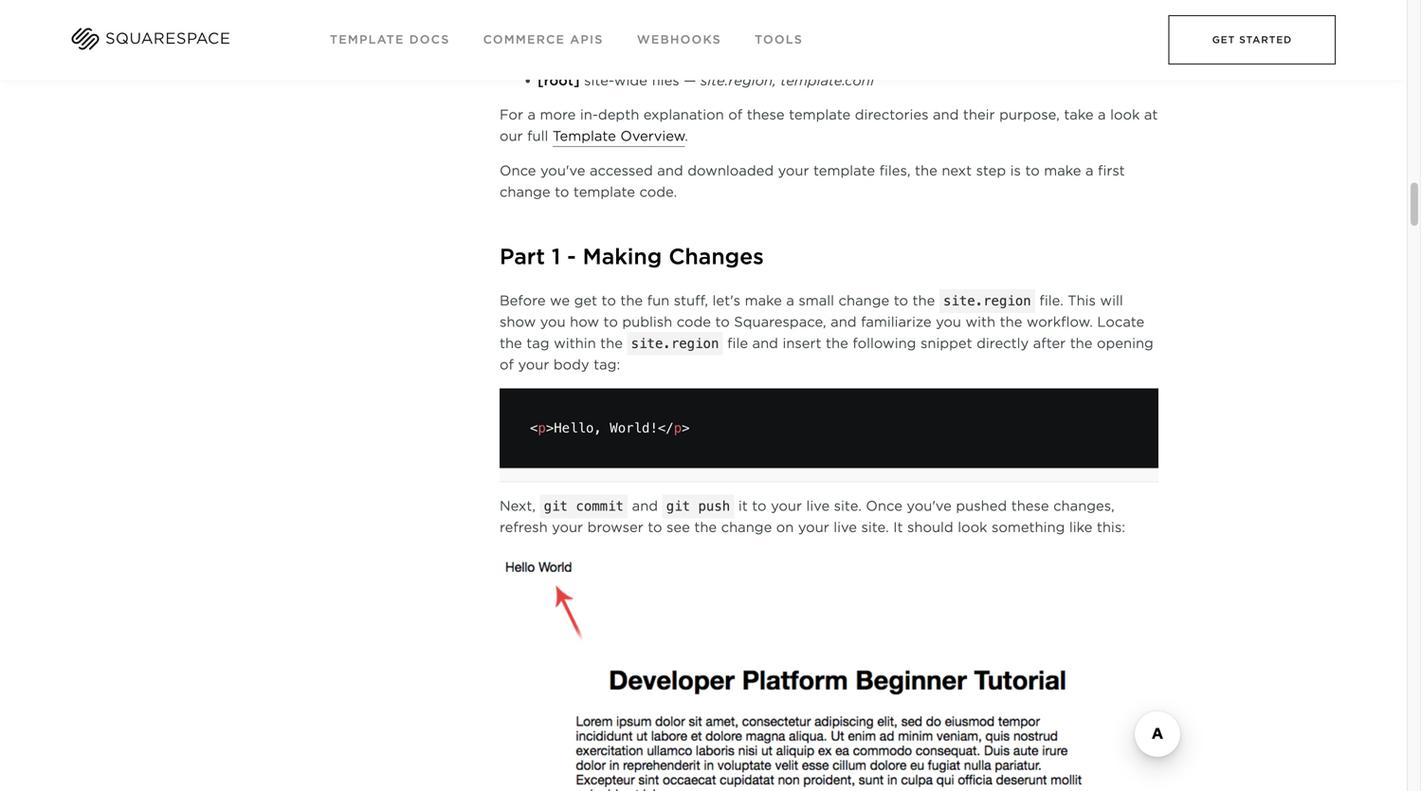Task type: locate. For each thing, give the bounding box(es) containing it.
and
[[933, 107, 959, 123], [658, 163, 684, 179], [831, 314, 857, 330], [753, 335, 779, 351], [632, 498, 658, 514]]

1 horizontal spatial live
[[834, 519, 857, 536]]

once up it on the right
[[866, 498, 903, 514]]

and up the code.
[[658, 163, 684, 179]]

template down for a more in-depth explanation of these template directories and their purpose, take a look at our full
[[814, 163, 876, 179]]

is
[[1011, 163, 1022, 179]]

0 horizontal spatial you
[[540, 314, 566, 330]]

template down 'template.conf' at the right top
[[789, 107, 851, 123]]

show
[[500, 314, 536, 330]]

in-
[[580, 107, 598, 123]]

change down full
[[500, 184, 551, 200]]

opening
[[1097, 335, 1154, 351]]

1 horizontal spatial —
[[704, 20, 717, 36]]

— left site.js
[[704, 20, 717, 36]]

template left docs
[[330, 33, 405, 46]]

your inside 'file and insert the following snippet directly after the opening of your body tag:'
[[518, 357, 550, 373]]

0 horizontal spatial make
[[745, 293, 782, 309]]

0 horizontal spatial template
[[330, 33, 405, 46]]

template
[[330, 33, 405, 46], [553, 128, 616, 144]]

webhooks
[[637, 33, 722, 46]]

hello world image
[[500, 552, 1159, 791]]

template for template docs
[[330, 33, 405, 46]]

0 vertical spatial change
[[500, 184, 551, 200]]

1 horizontal spatial these
[[1012, 498, 1050, 514]]

0 vertical spatial once
[[500, 163, 536, 179]]

to up familiarize
[[894, 293, 909, 309]]

look inside for a more in-depth explanation of these template directories and their purpose, take a look at our full
[[1111, 107, 1141, 123]]

locate
[[1098, 314, 1145, 330]]

change down it
[[721, 519, 772, 536]]

these
[[747, 107, 785, 123], [1012, 498, 1050, 514]]

your
[[778, 163, 810, 179], [518, 357, 550, 373], [771, 498, 802, 514], [552, 519, 583, 536], [799, 519, 830, 536]]

fun
[[648, 293, 670, 309]]

the down push
[[695, 519, 717, 536]]

you've inside the it to your live site. once you've pushed these changes, refresh your browser to see the change on your live site. it should look something like this:
[[907, 498, 952, 514]]

1 vertical spatial of
[[500, 357, 514, 373]]

1 horizontal spatial you
[[936, 314, 962, 330]]

1 horizontal spatial make
[[1045, 163, 1082, 179]]

look down pushed at the bottom right of page
[[958, 519, 988, 536]]

0 vertical spatial you've
[[541, 163, 586, 179]]

0 horizontal spatial live
[[807, 498, 830, 514]]

and up browser at the bottom left of the page
[[632, 498, 658, 514]]

these up something
[[1012, 498, 1050, 514]]

file.
[[1040, 293, 1064, 309]]

these down site.region,
[[747, 107, 785, 123]]

depth
[[598, 107, 640, 123]]

pushed
[[956, 498, 1008, 514]]

get started
[[1213, 34, 1293, 46]]

1 horizontal spatial look
[[1111, 107, 1141, 123]]

0 vertical spatial template
[[330, 33, 405, 46]]

1 vertical spatial template
[[553, 128, 616, 144]]

1 vertical spatial you've
[[907, 498, 952, 514]]

directories
[[855, 107, 929, 123]]

files left site.js
[[672, 20, 700, 36]]

template down accessed
[[574, 184, 636, 200]]

0 horizontal spatial of
[[500, 357, 514, 373]]

live
[[807, 498, 830, 514], [834, 519, 857, 536]]

0 vertical spatial template
[[789, 107, 851, 123]]

a
[[528, 107, 536, 123], [1098, 107, 1107, 123], [1086, 163, 1094, 179], [787, 293, 795, 309]]

files right the wide
[[652, 72, 680, 88]]

next,
[[500, 498, 536, 514]]

the
[[915, 163, 938, 179], [621, 293, 643, 309], [913, 293, 936, 309], [1000, 314, 1023, 330], [500, 335, 522, 351], [601, 335, 623, 351], [826, 335, 849, 351], [1071, 335, 1093, 351], [695, 519, 717, 536]]

0 vertical spatial —
[[704, 20, 717, 36]]

to left 'see'
[[648, 519, 663, 536]]

your down commit
[[552, 519, 583, 536]]

once
[[500, 163, 536, 179], [866, 498, 903, 514]]

1 horizontal spatial change
[[721, 519, 772, 536]]

changes,
[[1054, 498, 1115, 514]]

1 vertical spatial look
[[958, 519, 988, 536]]

part 1 - making changes
[[500, 244, 764, 269]]

1 vertical spatial make
[[745, 293, 782, 309]]

change inside the it to your live site. once you've pushed these changes, refresh your browser to see the change on your live site. it should look something like this:
[[721, 519, 772, 536]]

part
[[500, 244, 545, 269]]

these inside the it to your live site. once you've pushed these changes, refresh your browser to see the change on your live site. it should look something like this:
[[1012, 498, 1050, 514]]

0 horizontal spatial git
[[544, 499, 568, 514]]

site.region,
[[701, 72, 777, 88]]

files,
[[880, 163, 911, 179]]

template down in- on the left top of the page
[[553, 128, 616, 144]]

purpose,
[[1000, 107, 1060, 123]]

template
[[789, 107, 851, 123], [814, 163, 876, 179], [574, 184, 636, 200]]

workflow.
[[1027, 314, 1094, 330]]

0 horizontal spatial you've
[[541, 163, 586, 179]]

hello,
[[554, 420, 602, 436]]

> right <
[[546, 420, 554, 436]]

after
[[1034, 335, 1066, 351]]

git
[[544, 499, 568, 514], [667, 499, 691, 514]]

-
[[567, 244, 576, 269]]

live left it on the right
[[834, 519, 857, 536]]

template docs
[[330, 33, 450, 46]]

site.region inside before we get to the fun stuff, let's make a small change to the site.region
[[944, 293, 1032, 309]]

2 horizontal spatial change
[[839, 293, 890, 309]]

change inside the once you've accessed and downloaded your template files, the next step is to make a first change to template code.
[[500, 184, 551, 200]]

changes
[[669, 244, 764, 269]]

you up snippet
[[936, 314, 962, 330]]

0 horizontal spatial these
[[747, 107, 785, 123]]

p left hello,
[[538, 420, 546, 436]]

of down site.region,
[[729, 107, 743, 123]]

body
[[554, 357, 590, 373]]

tools link
[[755, 33, 804, 46]]

—
[[704, 20, 717, 36], [684, 72, 697, 88]]

1 vertical spatial once
[[866, 498, 903, 514]]

make right is
[[1045, 163, 1082, 179]]

site.region up with
[[944, 293, 1032, 309]]

you
[[540, 314, 566, 330], [936, 314, 962, 330]]

0 horizontal spatial p
[[538, 420, 546, 436]]

2 you from the left
[[936, 314, 962, 330]]

0 horizontal spatial once
[[500, 163, 536, 179]]

1 horizontal spatial p
[[674, 420, 682, 436]]

make
[[1045, 163, 1082, 179], [745, 293, 782, 309]]

docs
[[410, 33, 450, 46]]

to right get
[[602, 293, 616, 309]]

your inside the once you've accessed and downloaded your template files, the next step is to make a first change to template code.
[[778, 163, 810, 179]]

>
[[546, 420, 554, 436], [682, 420, 690, 436]]

and left their
[[933, 107, 959, 123]]

git right "next,"
[[544, 499, 568, 514]]

change up familiarize
[[839, 293, 890, 309]]

your down for a more in-depth explanation of these template directories and their purpose, take a look at our full
[[778, 163, 810, 179]]

— up explanation
[[684, 72, 697, 88]]

the up familiarize
[[913, 293, 936, 309]]

2 git from the left
[[667, 499, 691, 514]]

for a more in-depth explanation of these template directories and their purpose, take a look at our full
[[500, 107, 1159, 144]]

1 horizontal spatial you've
[[907, 498, 952, 514]]

these inside for a more in-depth explanation of these template directories and their purpose, take a look at our full
[[747, 107, 785, 123]]

of down show
[[500, 357, 514, 373]]

within
[[554, 335, 596, 351]]

template overview .
[[553, 128, 689, 144]]

to down let's
[[716, 314, 730, 330]]

our
[[500, 128, 523, 144]]

0 vertical spatial make
[[1045, 163, 1082, 179]]

a left the first
[[1086, 163, 1094, 179]]

of
[[729, 107, 743, 123], [500, 357, 514, 373]]

1 horizontal spatial >
[[682, 420, 690, 436]]

1 horizontal spatial of
[[729, 107, 743, 123]]

commit
[[576, 499, 624, 514]]

1 horizontal spatial git
[[667, 499, 691, 514]]

> right </
[[682, 420, 690, 436]]

once down our
[[500, 163, 536, 179]]

1 horizontal spatial template
[[553, 128, 616, 144]]

site.region down code
[[631, 336, 719, 351]]

0 vertical spatial these
[[747, 107, 785, 123]]

1 vertical spatial these
[[1012, 498, 1050, 514]]

look left at
[[1111, 107, 1141, 123]]

0 vertical spatial look
[[1111, 107, 1141, 123]]

site.
[[834, 498, 862, 514], [862, 519, 889, 536]]

template inside for a more in-depth explanation of these template directories and their purpose, take a look at our full
[[789, 107, 851, 123]]

p right world!
[[674, 420, 682, 436]]

1 horizontal spatial once
[[866, 498, 903, 514]]

code.
[[640, 184, 677, 200]]

0 horizontal spatial —
[[684, 72, 697, 88]]

a up squarespace,
[[787, 293, 795, 309]]

your right on
[[799, 519, 830, 536]]

insert
[[783, 335, 822, 351]]

site.js
[[721, 20, 760, 36]]

step
[[977, 163, 1007, 179]]

0 vertical spatial site.region
[[944, 293, 1032, 309]]

2 vertical spatial change
[[721, 519, 772, 536]]

0 vertical spatial of
[[729, 107, 743, 123]]

1 horizontal spatial site.region
[[944, 293, 1032, 309]]

your up on
[[771, 498, 802, 514]]

you've down full
[[541, 163, 586, 179]]

change
[[500, 184, 551, 200], [839, 293, 890, 309], [721, 519, 772, 536]]

you've up should
[[907, 498, 952, 514]]

0 horizontal spatial >
[[546, 420, 554, 436]]

making
[[583, 244, 662, 269]]

1 vertical spatial change
[[839, 293, 890, 309]]

live right it
[[807, 498, 830, 514]]

file
[[728, 335, 748, 351]]

and inside for a more in-depth explanation of these template directories and their purpose, take a look at our full
[[933, 107, 959, 123]]

0 horizontal spatial change
[[500, 184, 551, 200]]

the down workflow.
[[1071, 335, 1093, 351]]

a inside the once you've accessed and downloaded your template files, the next step is to make a first change to template code.
[[1086, 163, 1094, 179]]

you down we
[[540, 314, 566, 330]]

git up 'see'
[[667, 499, 691, 514]]

it
[[739, 498, 748, 514]]

and down small
[[831, 314, 857, 330]]

your down "tag"
[[518, 357, 550, 373]]

and inside file. this will show you how to publish code to squarespace, and familiarize you with the workflow. locate the tag within the
[[831, 314, 857, 330]]

change for your
[[721, 519, 772, 536]]

0 horizontal spatial site.region
[[631, 336, 719, 351]]

1 vertical spatial live
[[834, 519, 857, 536]]

0 horizontal spatial look
[[958, 519, 988, 536]]

let's
[[713, 293, 741, 309]]

make up squarespace,
[[745, 293, 782, 309]]

and down squarespace,
[[753, 335, 779, 351]]

the left next on the right top of page
[[915, 163, 938, 179]]



Task type: vqa. For each thing, say whether or not it's contained in the screenshot.
'If'
no



Task type: describe. For each thing, give the bounding box(es) containing it.
this
[[1068, 293, 1096, 309]]

stuff,
[[674, 293, 709, 309]]

webhooks link
[[637, 33, 722, 46]]

to up 1
[[555, 184, 570, 200]]

the down show
[[500, 335, 522, 351]]

world!
[[610, 420, 658, 436]]

the up directly
[[1000, 314, 1023, 330]]

1 vertical spatial template
[[814, 163, 876, 179]]

before
[[500, 293, 546, 309]]

1
[[552, 244, 561, 269]]

template for template overview .
[[553, 128, 616, 144]]

will
[[1101, 293, 1124, 309]]

next, git commit and git push
[[500, 498, 731, 514]]

overview
[[621, 128, 685, 144]]

directly
[[977, 335, 1029, 351]]

it to your live site. once you've pushed these changes, refresh your browser to see the change on your live site. it should look something like this:
[[500, 498, 1126, 536]]

and inside 'file and insert the following snippet directly after the opening of your body tag:'
[[753, 335, 779, 351]]

refresh
[[500, 519, 548, 536]]

the right insert
[[826, 335, 849, 351]]

make inside the once you've accessed and downloaded your template files, the next step is to make a first change to template code.
[[1045, 163, 1082, 179]]

before we get to the fun stuff, let's make a small change to the site.region
[[500, 293, 1032, 309]]

1 vertical spatial files
[[652, 72, 680, 88]]

more
[[540, 107, 576, 123]]

and inside the once you've accessed and downloaded your template files, the next step is to make a first change to template code.
[[658, 163, 684, 179]]

once inside the once you've accessed and downloaded your template files, the next step is to make a first change to template code.
[[500, 163, 536, 179]]

1 vertical spatial site.
[[862, 519, 889, 536]]

on
[[777, 519, 794, 536]]

tag
[[527, 335, 550, 351]]

</
[[658, 420, 674, 436]]

wide
[[614, 72, 648, 88]]

[root] site-wide files — site.region, template.conf
[[538, 72, 876, 88]]

at
[[1145, 107, 1159, 123]]

the inside the once you've accessed and downloaded your template files, the next step is to make a first change to template code.
[[915, 163, 938, 179]]

accessed
[[590, 163, 653, 179]]

a right take
[[1098, 107, 1107, 123]]

template overview link
[[553, 128, 685, 147]]

should
[[908, 519, 954, 536]]

you've inside the once you've accessed and downloaded your template files, the next step is to make a first change to template code.
[[541, 163, 586, 179]]

0 vertical spatial live
[[807, 498, 830, 514]]

file and insert the following snippet directly after the opening of your body tag:
[[500, 335, 1154, 373]]

.
[[685, 128, 689, 144]]

once inside the it to your live site. once you've pushed these changes, refresh your browser to see the change on your live site. it should look something like this:
[[866, 498, 903, 514]]

browser
[[588, 519, 644, 536]]

1 > from the left
[[546, 420, 554, 436]]

a right for
[[528, 107, 536, 123]]

the up "publish"
[[621, 293, 643, 309]]

apis
[[570, 33, 604, 46]]

push
[[699, 499, 731, 514]]

snippet
[[921, 335, 973, 351]]

template.conf
[[781, 72, 876, 88]]

take
[[1065, 107, 1094, 123]]

publish
[[623, 314, 673, 330]]

the inside the it to your live site. once you've pushed these changes, refresh your browser to see the change on your live site. it should look something like this:
[[695, 519, 717, 536]]

to right it
[[752, 498, 767, 514]]

file. this will show you how to publish code to squarespace, and familiarize you with the workflow. locate the tag within the
[[500, 293, 1145, 351]]

site-
[[584, 72, 614, 88]]

like
[[1070, 519, 1093, 536]]

tools
[[755, 33, 804, 46]]

small
[[799, 293, 835, 309]]

tag:
[[594, 357, 621, 373]]

< p > hello, world! </ p >
[[530, 420, 690, 436]]

this:
[[1097, 519, 1126, 536]]

to right how
[[604, 314, 618, 330]]

1 vertical spatial —
[[684, 72, 697, 88]]

the up tag:
[[601, 335, 623, 351]]

it
[[894, 519, 903, 536]]

1 git from the left
[[544, 499, 568, 514]]

see
[[667, 519, 690, 536]]

1 you from the left
[[540, 314, 566, 330]]

commerce apis
[[483, 33, 604, 46]]

downloaded
[[688, 163, 774, 179]]

familiarize
[[861, 314, 932, 330]]

started
[[1240, 34, 1293, 46]]

for
[[500, 107, 524, 123]]

with
[[966, 314, 996, 330]]

full
[[527, 128, 549, 144]]

[root]
[[538, 72, 580, 88]]

commerce
[[483, 33, 566, 46]]

following
[[853, 335, 917, 351]]

get started link
[[1169, 15, 1337, 65]]

change for accessed
[[500, 184, 551, 200]]

/scripts
[[538, 20, 591, 36]]

get
[[574, 293, 598, 309]]

their
[[964, 107, 996, 123]]

squarespace,
[[734, 314, 827, 330]]

1 vertical spatial site.region
[[631, 336, 719, 351]]

code
[[677, 314, 711, 330]]

we
[[550, 293, 570, 309]]

how
[[570, 314, 600, 330]]

2 p from the left
[[674, 420, 682, 436]]

to right is
[[1026, 163, 1040, 179]]

0 vertical spatial site.
[[834, 498, 862, 514]]

of inside for a more in-depth explanation of these template directories and their purpose, take a look at our full
[[729, 107, 743, 123]]

template docs link
[[330, 33, 450, 46]]

2 > from the left
[[682, 420, 690, 436]]

2 vertical spatial template
[[574, 184, 636, 200]]

first
[[1098, 163, 1126, 179]]

once you've accessed and downloaded your template files, the next step is to make a first change to template code.
[[500, 163, 1126, 200]]

look inside the it to your live site. once you've pushed these changes, refresh your browser to see the change on your live site. it should look something like this:
[[958, 519, 988, 536]]

commerce apis link
[[483, 33, 604, 46]]

1 p from the left
[[538, 420, 546, 436]]

javascript
[[595, 20, 668, 36]]

0 vertical spatial files
[[672, 20, 700, 36]]

get
[[1213, 34, 1236, 46]]

<
[[530, 420, 538, 436]]

of inside 'file and insert the following snippet directly after the opening of your body tag:'
[[500, 357, 514, 373]]

something
[[992, 519, 1066, 536]]

next
[[942, 163, 972, 179]]



